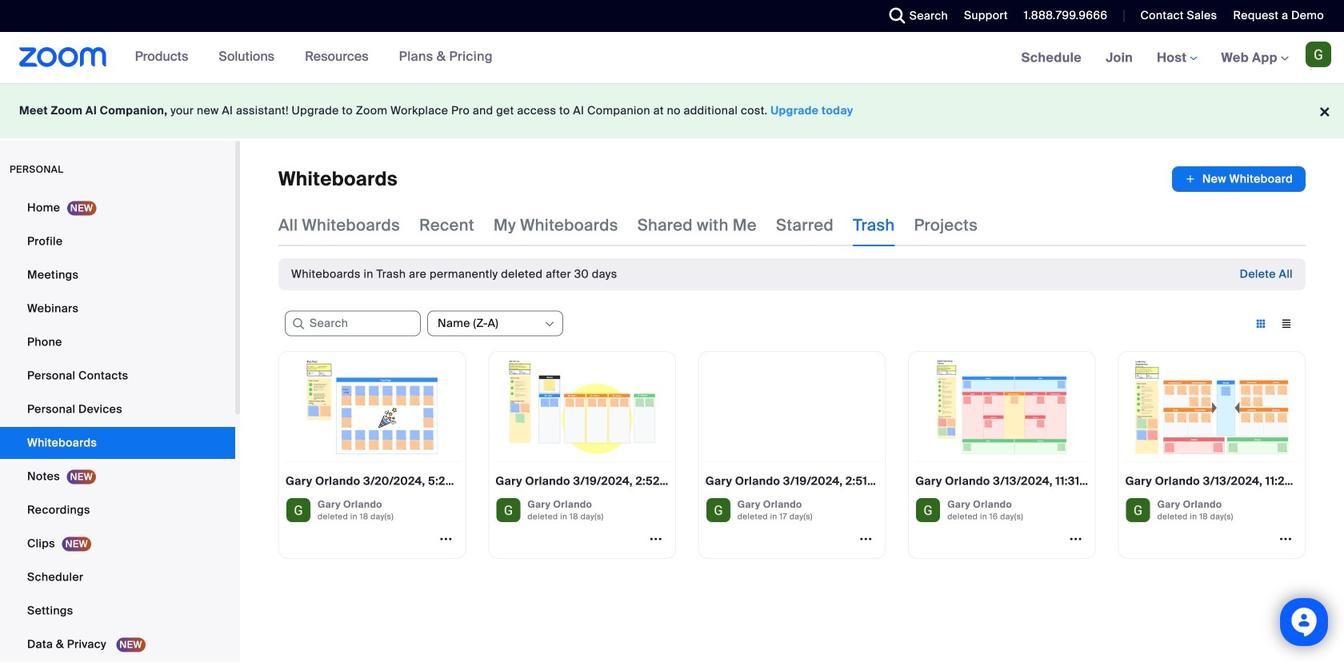 Task type: describe. For each thing, give the bounding box(es) containing it.
thumbnail of gary orlando 3/13/2024, 11:29:55 am image
[[1125, 358, 1298, 456]]

gary orlando 3/13/2024, 11:29:55 am, modified at mar 20, 2024 by gary orlando, view only, link element
[[1118, 351, 1306, 559]]

more options for gary orlando 3/20/2024, 5:27:21 pm image
[[433, 532, 459, 547]]

Search text field
[[285, 311, 421, 337]]

owner: gary orlando image inside gary orlando 3/19/2024, 2:51:52 pm, modified at mar 19, 2024 by gary orlando, view only, link element
[[705, 498, 731, 523]]

thumbnail of gary orlando 3/13/2024, 11:31:53 am image
[[915, 358, 1089, 456]]

list mode, not selected image
[[1274, 317, 1299, 331]]

more options for gary orlando 3/13/2024, 11:31:53 am image
[[1063, 532, 1089, 547]]

owner: gary orlando image inside gary orlando 3/13/2024, 11:29:55 am, modified at mar 20, 2024 by gary orlando, view only, link element
[[1125, 498, 1151, 523]]

add image
[[1185, 171, 1196, 187]]

gary orlando 3/19/2024, 2:52:51 pm, modified at mar 20, 2024 by gary orlando, view only, link element
[[488, 351, 676, 559]]

owner: gary orlando image for gary orlando 3/20/2024, 5:27:21 pm, modified at mar 20, 2024 by gary orlando, view only, link element
[[286, 498, 311, 523]]

personal menu menu
[[0, 192, 235, 662]]

owner: gary orlando image for gary orlando 3/13/2024, 11:31:53 am, modified at mar 18, 2024 by gary orlando, view only, link element
[[915, 498, 941, 523]]

more options for gary orlando 3/13/2024, 11:29:55 am image
[[1273, 532, 1298, 547]]

profile picture image
[[1306, 42, 1331, 67]]

zoom logo image
[[19, 47, 107, 67]]



Task type: vqa. For each thing, say whether or not it's contained in the screenshot.
2nd Owner: Gary Orlando icon
yes



Task type: locate. For each thing, give the bounding box(es) containing it.
meetings navigation
[[1009, 32, 1344, 84]]

0 horizontal spatial owner: gary orlando image
[[286, 498, 311, 523]]

owner: gary orlando image
[[705, 498, 731, 523], [1125, 498, 1151, 523]]

alert
[[291, 266, 617, 282]]

1 owner: gary orlando image from the left
[[286, 498, 311, 523]]

footer
[[0, 83, 1344, 138]]

1 horizontal spatial owner: gary orlando image
[[496, 498, 521, 523]]

product information navigation
[[123, 32, 505, 83]]

application
[[1172, 166, 1306, 192]]

owner: gary orlando image inside gary orlando 3/19/2024, 2:52:51 pm, modified at mar 20, 2024 by gary orlando, view only, link element
[[496, 498, 521, 523]]

tabs of all whiteboard page tab list
[[278, 205, 978, 246]]

gary orlando 3/20/2024, 5:27:21 pm, modified at mar 20, 2024 by gary orlando, view only, link element
[[278, 351, 466, 559]]

banner
[[0, 32, 1344, 84]]

owner: gary orlando image
[[286, 498, 311, 523], [496, 498, 521, 523], [915, 498, 941, 523]]

2 owner: gary orlando image from the left
[[1125, 498, 1151, 523]]

show options image
[[543, 318, 556, 331]]

1 owner: gary orlando image from the left
[[705, 498, 731, 523]]

gary orlando 3/19/2024, 2:51:52 pm, modified at mar 19, 2024 by gary orlando, view only, link element
[[698, 351, 886, 559]]

gary orlando 3/13/2024, 11:31:53 am, modified at mar 18, 2024 by gary orlando, view only, link element
[[908, 351, 1096, 559]]

0 horizontal spatial owner: gary orlando image
[[705, 498, 731, 523]]

owner: gary orlando image for gary orlando 3/19/2024, 2:52:51 pm, modified at mar 20, 2024 by gary orlando, view only, link element
[[496, 498, 521, 523]]

thumbnail of gary orlando 3/19/2024, 2:52:51 pm image
[[496, 358, 669, 456]]

thumbnail of gary orlando 3/20/2024, 5:27:21 pm image
[[286, 358, 459, 456]]

owner: gary orlando image inside gary orlando 3/20/2024, 5:27:21 pm, modified at mar 20, 2024 by gary orlando, view only, link element
[[286, 498, 311, 523]]

3 owner: gary orlando image from the left
[[915, 498, 941, 523]]

2 horizontal spatial owner: gary orlando image
[[915, 498, 941, 523]]

grid mode, selected image
[[1248, 317, 1274, 331]]

1 horizontal spatial owner: gary orlando image
[[1125, 498, 1151, 523]]

2 owner: gary orlando image from the left
[[496, 498, 521, 523]]



